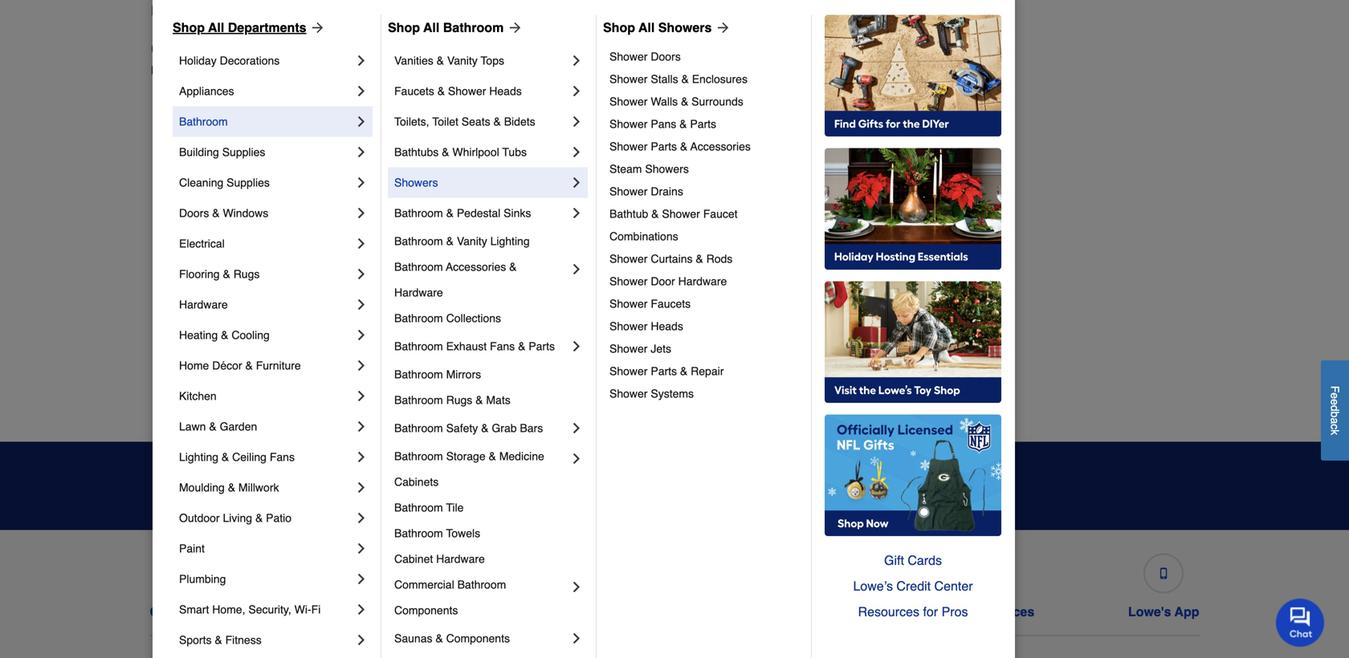 Task type: describe. For each thing, give the bounding box(es) containing it.
shower for shower curtains & rods
[[610, 253, 648, 265]]

toilets, toilet seats & bidets link
[[394, 106, 569, 137]]

chevron right image for kitchen
[[353, 388, 370, 404]]

sign up
[[914, 479, 963, 494]]

bathroom inside "shop all bathroom" link
[[443, 20, 504, 35]]

harbor
[[187, 372, 221, 384]]

vanity for tops
[[447, 54, 478, 67]]

chevron right image for building supplies
[[353, 144, 370, 160]]

& inside flooring & rugs link
[[223, 268, 230, 281]]

shower doors
[[610, 50, 681, 63]]

departments
[[228, 20, 306, 35]]

princeton link
[[949, 145, 997, 161]]

shower inside bathtub & shower faucet combinations
[[662, 208, 700, 220]]

eatontown link
[[164, 338, 217, 354]]

kitchen link
[[179, 381, 353, 412]]

sicklerville
[[949, 243, 1003, 256]]

décor
[[212, 359, 242, 372]]

chevron right image for bathtubs & whirlpool tubs
[[569, 144, 585, 160]]

hardware inside bathroom accessories & hardware
[[394, 286, 443, 299]]

shop all bathroom link
[[388, 18, 523, 37]]

lowe's inside the city directory lowe's stores in new jersey
[[151, 64, 186, 77]]

& inside doors & windows link
[[212, 207, 220, 220]]

arrow right image for shop all showers
[[712, 20, 731, 36]]

shop for shop all departments
[[173, 20, 205, 35]]

home décor & furniture
[[179, 359, 301, 372]]

cleaning supplies link
[[179, 167, 353, 198]]

hardware down towels
[[436, 553, 485, 566]]

vanities & vanity tops
[[394, 54, 504, 67]]

shower for shower parts & accessories
[[610, 140, 648, 153]]

jersey inside 'link'
[[426, 307, 459, 320]]

supplies for building supplies
[[222, 146, 265, 159]]

bathroom safety & grab bars
[[394, 422, 543, 435]]

& inside "bathroom & pedestal sinks" link
[[446, 207, 454, 220]]

bathroom link
[[179, 106, 353, 137]]

& inside heating & cooling link
[[221, 329, 229, 342]]

toms river
[[949, 275, 1006, 288]]

chevron right image for showers
[[569, 175, 585, 191]]

cleaning
[[179, 176, 224, 189]]

paterson link
[[688, 370, 733, 386]]

shower stalls & enclosures link
[[610, 68, 800, 90]]

dimensions image
[[967, 568, 978, 580]]

union link
[[949, 338, 979, 354]]

pedestal
[[457, 207, 501, 220]]

shower up toilets, toilet seats & bidets
[[448, 85, 486, 98]]

sewell
[[949, 211, 983, 224]]

flemington link
[[426, 113, 481, 129]]

smart
[[179, 604, 209, 616]]

officially licensed n f l gifts. shop now. image
[[825, 415, 1002, 537]]

rio grande
[[949, 179, 1007, 192]]

0 vertical spatial showers
[[658, 20, 712, 35]]

lowe's
[[853, 579, 893, 594]]

1 horizontal spatial gift
[[884, 553, 904, 568]]

chevron right image for plumbing
[[353, 571, 370, 588]]

bathroom for bathroom exhaust fans & parts
[[394, 340, 443, 353]]

& inside home décor & furniture link
[[245, 359, 253, 372]]

sports & fitness link
[[179, 625, 353, 656]]

steam
[[610, 163, 642, 175]]

chevron right image for doors & windows
[[353, 205, 370, 221]]

shower for shower stalls & enclosures
[[610, 73, 648, 85]]

chat invite button image
[[1276, 599, 1325, 648]]

1 vertical spatial doors
[[179, 207, 209, 220]]

chevron right image for bathroom storage & medicine cabinets
[[569, 451, 585, 467]]

chevron right image for outdoor living & patio
[[353, 510, 370, 526]]

accessories inside bathroom accessories & hardware
[[446, 261, 506, 273]]

chevron right image for bathroom accessories & hardware
[[569, 261, 585, 277]]

arrow right image for shop all bathroom
[[504, 20, 523, 36]]

maple
[[688, 147, 718, 159]]

tile
[[446, 502, 464, 514]]

security,
[[249, 604, 291, 616]]

0 horizontal spatial gift cards
[[751, 605, 813, 620]]

cooling
[[232, 329, 270, 342]]

holiday decorations
[[179, 54, 280, 67]]

holiday hosting essentials. image
[[825, 148, 1002, 270]]

& inside bathroom accessories & hardware
[[509, 261, 517, 273]]

deals,
[[360, 467, 417, 489]]

east brunswick link
[[164, 274, 241, 290]]

0 vertical spatial doors
[[651, 50, 681, 63]]

manchester link
[[688, 113, 746, 129]]

& inside saunas & components link
[[436, 633, 443, 645]]

bidets
[[504, 115, 535, 128]]

2 vertical spatial showers
[[394, 176, 438, 189]]

mobile image
[[1159, 568, 1170, 580]]

morganville
[[688, 211, 745, 224]]

shower door hardware link
[[610, 270, 800, 293]]

up
[[946, 479, 963, 494]]

east for east rutherford
[[164, 307, 186, 320]]

chevron right image for bathroom & pedestal sinks
[[569, 205, 585, 221]]

store
[[192, 3, 225, 18]]

saunas & components
[[394, 633, 510, 645]]

flooring
[[179, 268, 220, 281]]

parts down bathroom collections link
[[529, 340, 555, 353]]

shower for shower parts & repair
[[610, 365, 648, 378]]

jersey inside the city directory lowe's stores in new jersey
[[262, 64, 295, 77]]

bathroom for bathroom mirrors
[[394, 368, 443, 381]]

repair
[[691, 365, 724, 378]]

bathroom collections
[[394, 312, 501, 325]]

east rutherford link
[[164, 306, 243, 322]]

order
[[354, 605, 389, 620]]

cabinet
[[394, 553, 433, 566]]

bathroom for bathroom collections
[[394, 312, 443, 325]]

bathroom inside commercial bathroom components
[[458, 579, 506, 592]]

& inside "bathroom rugs & mats" link
[[476, 394, 483, 407]]

1 horizontal spatial accessories
[[691, 140, 751, 153]]

contact us & faq link
[[150, 547, 261, 620]]

chevron right image for vanities & vanity tops
[[569, 53, 585, 69]]

commercial bathroom components link
[[394, 572, 569, 624]]

bathroom exhaust fans & parts link
[[394, 331, 569, 362]]

sports & fitness
[[179, 634, 262, 647]]

find gifts for the diyer. image
[[825, 15, 1002, 137]]

deals, inspiration and trends we've got ideas to share.
[[360, 467, 629, 505]]

all for showers
[[639, 20, 655, 35]]

visit the lowe's toy shop. image
[[825, 281, 1002, 404]]

supplies for cleaning supplies
[[227, 176, 270, 189]]

east brunswick
[[164, 275, 241, 288]]

chevron right image for appliances
[[353, 83, 370, 99]]

flemington
[[426, 114, 481, 127]]

components for commercial bathroom components
[[394, 604, 458, 617]]

& inside bathroom safety & grab bars link
[[481, 422, 489, 435]]

sinks
[[504, 207, 531, 220]]

a inside f e e d b a c k "button"
[[1329, 418, 1342, 424]]

chevron right image for heating & cooling
[[353, 327, 370, 343]]

flooring & rugs link
[[179, 259, 353, 290]]

collections
[[446, 312, 501, 325]]

curtains
[[651, 253, 693, 265]]

1 vertical spatial lighting
[[179, 451, 219, 464]]

storage
[[446, 450, 486, 463]]

k
[[1329, 430, 1342, 436]]

holmdel link
[[426, 241, 467, 257]]

for
[[923, 605, 938, 620]]

order status link
[[354, 547, 432, 620]]

union
[[949, 339, 979, 352]]

paterson
[[688, 372, 733, 384]]

bergen
[[718, 307, 755, 320]]

commercial
[[394, 579, 454, 592]]

chevron right image for commercial bathroom components
[[569, 579, 585, 596]]

customer care image
[[200, 568, 211, 580]]

bathroom tile link
[[394, 495, 585, 521]]

city inside the city directory lowe's stores in new jersey
[[151, 38, 187, 60]]

fitness
[[225, 634, 262, 647]]

sign up form
[[648, 465, 989, 508]]

bathroom rugs & mats link
[[394, 388, 585, 413]]

drains
[[651, 185, 683, 198]]

1 vertical spatial faucets
[[651, 298, 691, 310]]

bathroom & vanity lighting
[[394, 235, 530, 248]]

& inside bathtubs & whirlpool tubs "link"
[[442, 146, 449, 159]]

turnersville
[[949, 307, 1007, 320]]

bathroom tile
[[394, 502, 464, 514]]

grab
[[492, 422, 517, 435]]

0 horizontal spatial fans
[[270, 451, 295, 464]]

delran
[[164, 211, 197, 224]]

0 horizontal spatial gift cards link
[[748, 547, 817, 620]]

vanities & vanity tops link
[[394, 45, 569, 76]]

0 horizontal spatial faucets
[[394, 85, 434, 98]]

rugs inside flooring & rugs link
[[234, 268, 260, 281]]

chevron right image for bathroom safety & grab bars
[[569, 420, 585, 437]]

cleaning supplies
[[179, 176, 270, 189]]

1 vertical spatial showers
[[645, 163, 689, 175]]

chevron right image for electrical
[[353, 236, 370, 252]]

appliances link
[[179, 76, 353, 106]]

towels
[[446, 527, 480, 540]]

heating
[[179, 329, 218, 342]]

deptford link
[[164, 241, 207, 257]]

shower pans & parts link
[[610, 113, 800, 135]]

center for lowe's credit center
[[613, 605, 654, 620]]

newton link
[[688, 274, 726, 290]]

0 vertical spatial cards
[[908, 553, 942, 568]]

& inside shower pans & parts link
[[680, 118, 687, 130]]

chevron right image for sports & fitness
[[353, 633, 370, 649]]

shower for shower jets
[[610, 343, 648, 355]]

shower heads link
[[610, 315, 800, 338]]

bathroom collections link
[[394, 306, 585, 331]]

0 horizontal spatial gift
[[751, 605, 773, 620]]



Task type: locate. For each thing, give the bounding box(es) containing it.
chevron right image for hardware
[[353, 297, 370, 313]]

1 vertical spatial a
[[1329, 418, 1342, 424]]

shower for shower door hardware
[[610, 275, 648, 288]]

parts down pans
[[651, 140, 677, 153]]

0 vertical spatial city
[[151, 38, 187, 60]]

heads up "jets"
[[651, 320, 683, 333]]

0 vertical spatial accessories
[[691, 140, 751, 153]]

shower down shop all showers at the top
[[610, 50, 648, 63]]

0 horizontal spatial jersey
[[262, 64, 295, 77]]

building supplies
[[179, 146, 265, 159]]

smart home, security, wi-fi
[[179, 604, 321, 616]]

shop down new jersey
[[388, 20, 420, 35]]

& inside vanities & vanity tops link
[[437, 54, 444, 67]]

chevron right image for bathroom
[[353, 114, 370, 130]]

directory
[[193, 38, 277, 60]]

bathroom inside "bathroom rugs & mats" link
[[394, 394, 443, 407]]

2 shop from the left
[[388, 20, 420, 35]]

patio
[[266, 512, 292, 525]]

lawnside link
[[426, 338, 473, 354]]

all up the vanities
[[423, 20, 440, 35]]

bathroom inside bathroom towels link
[[394, 527, 443, 540]]

shop all bathroom
[[388, 20, 504, 35]]

bathroom up cabinet
[[394, 527, 443, 540]]

medicine
[[499, 450, 544, 463]]

heads inside "link"
[[651, 320, 683, 333]]

& inside toilets, toilet seats & bidets link
[[494, 115, 501, 128]]

east for east brunswick
[[164, 275, 186, 288]]

1 vertical spatial heads
[[651, 320, 683, 333]]

chevron right image
[[353, 83, 370, 99], [569, 83, 585, 99], [353, 114, 370, 130], [353, 144, 370, 160], [569, 144, 585, 160], [569, 175, 585, 191], [353, 236, 370, 252], [353, 297, 370, 313], [353, 327, 370, 343], [569, 339, 585, 355], [353, 358, 370, 374], [569, 420, 585, 437], [569, 451, 585, 467], [353, 480, 370, 496], [353, 510, 370, 526], [353, 571, 370, 588], [569, 579, 585, 596], [353, 602, 370, 618]]

bathroom inside bathroom safety & grab bars link
[[394, 422, 443, 435]]

garden
[[220, 420, 257, 433]]

0 horizontal spatial center
[[613, 605, 654, 620]]

bathroom inside bathroom tile 'link'
[[394, 502, 443, 514]]

saunas & components link
[[394, 624, 569, 654]]

shop down the find a store on the top left of the page
[[173, 20, 205, 35]]

& inside bathroom exhaust fans & parts link
[[518, 340, 526, 353]]

& down rutherford
[[221, 329, 229, 342]]

electrical link
[[179, 228, 353, 259]]

lowe's credit center
[[526, 605, 654, 620]]

bathroom for bathroom tile
[[394, 502, 443, 514]]

2 horizontal spatial shop
[[603, 20, 635, 35]]

d
[[1329, 406, 1342, 412]]

1 arrow right image from the left
[[504, 20, 523, 36]]

chevron right image for lawn & garden
[[353, 419, 370, 435]]

& left mats
[[476, 394, 483, 407]]

showers up the 'drains'
[[645, 163, 689, 175]]

egg harbor township
[[164, 372, 271, 384]]

door
[[651, 275, 675, 288]]

0 vertical spatial a
[[182, 3, 189, 18]]

1 horizontal spatial center
[[935, 579, 973, 594]]

faucets down the vanities
[[394, 85, 434, 98]]

shower left walls
[[610, 95, 648, 108]]

all up shower doors
[[639, 20, 655, 35]]

1 vertical spatial accessories
[[446, 261, 506, 273]]

bathtub & shower faucet combinations
[[610, 208, 741, 243]]

0 vertical spatial fans
[[490, 340, 515, 353]]

credit for lowe's
[[897, 579, 931, 594]]

faucets
[[394, 85, 434, 98], [651, 298, 691, 310]]

shower for shower systems
[[610, 388, 648, 400]]

0 horizontal spatial lighting
[[179, 451, 219, 464]]

1 horizontal spatial doors
[[651, 50, 681, 63]]

showers up shower doors link
[[658, 20, 712, 35]]

bathroom down appliances
[[179, 115, 228, 128]]

showers
[[658, 20, 712, 35], [645, 163, 689, 175], [394, 176, 438, 189]]

1 vertical spatial vanity
[[457, 235, 487, 248]]

chevron right image for saunas & components
[[569, 631, 585, 647]]

gift cards link
[[748, 547, 817, 620], [825, 548, 1002, 574]]

0 vertical spatial new
[[346, 3, 372, 18]]

& inside sports & fitness link
[[215, 634, 222, 647]]

delran link
[[164, 209, 197, 225]]

vanity down hillsborough link
[[457, 235, 487, 248]]

0 horizontal spatial cards
[[777, 605, 813, 620]]

jersey up the vanities
[[376, 3, 413, 18]]

shower up the 'shower jets'
[[610, 320, 648, 333]]

heads down tops
[[489, 85, 522, 98]]

east down deptford
[[164, 275, 186, 288]]

& left ceiling
[[222, 451, 229, 464]]

0 horizontal spatial arrow right image
[[504, 20, 523, 36]]

0 horizontal spatial credit
[[573, 605, 610, 620]]

bathroom for bathroom & pedestal sinks
[[394, 207, 443, 220]]

installation
[[911, 605, 978, 620]]

shower for shower faucets
[[610, 298, 648, 310]]

& inside bathroom storage & medicine cabinets
[[489, 450, 496, 463]]

& right pans
[[680, 118, 687, 130]]

jersey down departments
[[262, 64, 295, 77]]

& right lawn
[[209, 420, 217, 433]]

0 vertical spatial vanity
[[447, 54, 478, 67]]

lowe's credit center link
[[825, 574, 1002, 600]]

chevron right image
[[353, 53, 370, 69], [569, 53, 585, 69], [569, 114, 585, 130], [353, 175, 370, 191], [353, 205, 370, 221], [569, 205, 585, 221], [569, 261, 585, 277], [353, 266, 370, 282], [353, 388, 370, 404], [353, 419, 370, 435], [353, 449, 370, 465], [353, 541, 370, 557], [569, 631, 585, 647], [353, 633, 370, 649]]

0 vertical spatial lighting
[[490, 235, 530, 248]]

morganville link
[[688, 209, 745, 225]]

& inside moulding & millwork link
[[228, 481, 235, 494]]

& down shower pans & parts link
[[680, 140, 688, 153]]

& inside shower parts & repair link
[[680, 365, 688, 378]]

holiday decorations link
[[179, 45, 353, 76]]

1 all from the left
[[208, 20, 224, 35]]

bathroom inside bathroom storage & medicine cabinets
[[394, 450, 443, 463]]

chevron right image for lighting & ceiling fans
[[353, 449, 370, 465]]

bathroom inside bathroom collections link
[[394, 312, 443, 325]]

contact us & faq
[[150, 605, 261, 620]]

accessories
[[691, 140, 751, 153], [446, 261, 506, 273]]

lighting inside 'link'
[[490, 235, 530, 248]]

shower inside "link"
[[610, 343, 648, 355]]

1 horizontal spatial city
[[462, 307, 481, 320]]

1 horizontal spatial lighting
[[490, 235, 530, 248]]

contact
[[150, 605, 198, 620]]

parts up shower parts & accessories link at the top of the page
[[690, 118, 717, 130]]

0 vertical spatial gift cards
[[884, 553, 942, 568]]

rutherford
[[189, 307, 243, 320]]

1 horizontal spatial lowe's
[[526, 605, 569, 620]]

holiday
[[179, 54, 217, 67]]

& inside contact us & faq link
[[221, 605, 231, 620]]

1 vertical spatial credit
[[573, 605, 610, 620]]

chevron right image for bathroom exhaust fans & parts
[[569, 339, 585, 355]]

services
[[982, 605, 1035, 620]]

0 vertical spatial east
[[164, 275, 186, 288]]

bathroom down "lawnside"
[[394, 368, 443, 381]]

1 horizontal spatial jersey
[[376, 3, 413, 18]]

3 all from the left
[[639, 20, 655, 35]]

chevron right image for home décor & furniture
[[353, 358, 370, 374]]

hardware up 'shower faucets' link
[[678, 275, 727, 288]]

parts down "jets"
[[651, 365, 677, 378]]

bathroom for bathroom towels
[[394, 527, 443, 540]]

bathroom for bathroom accessories & hardware
[[394, 261, 443, 273]]

2 horizontal spatial lowe's
[[1129, 605, 1172, 620]]

faucets down shower door hardware
[[651, 298, 691, 310]]

bathroom up vanities & vanity tops link
[[443, 20, 504, 35]]

a up k
[[1329, 418, 1342, 424]]

1 horizontal spatial gift cards link
[[825, 548, 1002, 574]]

1 vertical spatial supplies
[[227, 176, 270, 189]]

2 arrow right image from the left
[[712, 20, 731, 36]]

city directory lowe's stores in new jersey
[[151, 38, 295, 77]]

& down hamilton
[[446, 207, 454, 220]]

bathroom down holmdel link
[[394, 261, 443, 273]]

east up heating
[[164, 307, 186, 320]]

bathroom inside bathroom mirrors link
[[394, 368, 443, 381]]

tops
[[481, 54, 504, 67]]

arrow right image inside "shop all bathroom" link
[[504, 20, 523, 36]]

bathroom inside the bathroom & vanity lighting 'link'
[[394, 235, 443, 248]]

0 vertical spatial faucets
[[394, 85, 434, 98]]

shower down the 'shower jets'
[[610, 365, 648, 378]]

shower up shower heads
[[610, 298, 648, 310]]

shower inside "link"
[[610, 320, 648, 333]]

arrow right image up tops
[[504, 20, 523, 36]]

ideas
[[550, 493, 579, 505]]

& inside shower curtains & rods link
[[696, 253, 703, 265]]

1 horizontal spatial faucets
[[651, 298, 691, 310]]

chevron right image for flooring & rugs
[[353, 266, 370, 282]]

fans
[[490, 340, 515, 353], [270, 451, 295, 464]]

1 shop from the left
[[173, 20, 205, 35]]

& inside lighting & ceiling fans link
[[222, 451, 229, 464]]

new jersey button
[[346, 1, 413, 20]]

& left repair in the right of the page
[[680, 365, 688, 378]]

1 vertical spatial cards
[[777, 605, 813, 620]]

& right storage
[[489, 450, 496, 463]]

chevron right image for smart home, security, wi-fi
[[353, 602, 370, 618]]

pickup image
[[388, 568, 399, 580]]

shop for shop all showers
[[603, 20, 635, 35]]

morris plains link
[[688, 241, 753, 257]]

lowe's
[[151, 64, 186, 77], [526, 605, 569, 620], [1129, 605, 1172, 620]]

1 horizontal spatial shop
[[388, 20, 420, 35]]

0 horizontal spatial city
[[151, 38, 187, 60]]

shower doors link
[[610, 45, 800, 68]]

1 horizontal spatial a
[[1329, 418, 1342, 424]]

outdoor
[[179, 512, 220, 525]]

arrow right image up shower doors link
[[712, 20, 731, 36]]

bathroom towels link
[[394, 521, 585, 547]]

bathroom for bathroom rugs & mats
[[394, 394, 443, 407]]

wi-
[[295, 604, 311, 616]]

bathroom down cabinets
[[394, 502, 443, 514]]

bathroom for bathroom & vanity lighting
[[394, 235, 443, 248]]

smart home, security, wi-fi link
[[179, 595, 353, 625]]

shower for shower drains
[[610, 185, 648, 198]]

all for departments
[[208, 20, 224, 35]]

1 horizontal spatial cards
[[908, 553, 942, 568]]

components down commercial
[[394, 604, 458, 617]]

& inside bathtub & shower faucet combinations
[[652, 208, 659, 220]]

rugs inside "bathroom rugs & mats" link
[[446, 394, 473, 407]]

a right find
[[182, 3, 189, 18]]

& down 'shower drains'
[[652, 208, 659, 220]]

jersey inside button
[[376, 3, 413, 18]]

2 vertical spatial jersey
[[426, 307, 459, 320]]

hackettstown link
[[426, 145, 493, 161]]

0 horizontal spatial shop
[[173, 20, 205, 35]]

shower up the shower faucets
[[610, 275, 648, 288]]

& left windows
[[212, 207, 220, 220]]

moulding & millwork
[[179, 481, 279, 494]]

shade
[[721, 147, 754, 159]]

shower systems
[[610, 388, 694, 400]]

shower for shower doors
[[610, 50, 648, 63]]

& up toilet
[[438, 85, 445, 98]]

vanity inside the bathroom & vanity lighting 'link'
[[457, 235, 487, 248]]

& down hillsborough
[[446, 235, 454, 248]]

bathroom down hillsborough
[[394, 235, 443, 248]]

arrow right image
[[504, 20, 523, 36], [712, 20, 731, 36]]

all for bathroom
[[423, 20, 440, 35]]

1 horizontal spatial fans
[[490, 340, 515, 353]]

moulding & millwork link
[[179, 473, 353, 503]]

& inside shower parts & accessories link
[[680, 140, 688, 153]]

city
[[151, 38, 187, 60], [462, 307, 481, 320]]

2 all from the left
[[423, 20, 440, 35]]

hardware up bathroom collections
[[394, 286, 443, 299]]

new inside button
[[346, 3, 372, 18]]

lowe's credit center
[[853, 579, 973, 594]]

0 vertical spatial heads
[[489, 85, 522, 98]]

bathroom down the cabinet hardware link
[[458, 579, 506, 592]]

shower pans & parts
[[610, 118, 717, 130]]

showers link
[[394, 167, 569, 198]]

bathroom up bathroom mirrors on the left of page
[[394, 340, 443, 353]]

rio
[[949, 179, 966, 192]]

1 horizontal spatial new
[[346, 3, 372, 18]]

shower for shower walls & surrounds
[[610, 95, 648, 108]]

toms river link
[[949, 274, 1006, 290]]

hardware link
[[179, 290, 353, 320]]

vanity for lighting
[[457, 235, 487, 248]]

share.
[[596, 493, 629, 505]]

shower heads
[[610, 320, 683, 333]]

0 vertical spatial supplies
[[222, 146, 265, 159]]

0 horizontal spatial all
[[208, 20, 224, 35]]

components for saunas & components
[[446, 633, 510, 645]]

shower down shower doors
[[610, 73, 648, 85]]

& inside the faucets & shower heads link
[[438, 85, 445, 98]]

& left millwork
[[228, 481, 235, 494]]

2 horizontal spatial all
[[639, 20, 655, 35]]

toilets,
[[394, 115, 429, 128]]

showers down bathtubs
[[394, 176, 438, 189]]

1 horizontal spatial credit
[[897, 579, 931, 594]]

0 horizontal spatial lowe's
[[151, 64, 186, 77]]

0 horizontal spatial accessories
[[446, 261, 506, 273]]

0 vertical spatial center
[[935, 579, 973, 594]]

& right décor
[[245, 359, 253, 372]]

lighting & ceiling fans link
[[179, 442, 353, 473]]

& right bathtubs
[[442, 146, 449, 159]]

& right stalls
[[682, 73, 689, 85]]

bathroom for bathroom storage & medicine cabinets
[[394, 450, 443, 463]]

lowe's left stores
[[151, 64, 186, 77]]

rugs down electrical link at the top left
[[234, 268, 260, 281]]

jersey up lawnside link
[[426, 307, 459, 320]]

lowe's for lowe's credit center
[[526, 605, 569, 620]]

1 vertical spatial rugs
[[446, 394, 473, 407]]

e up b
[[1329, 399, 1342, 406]]

vanity left tops
[[447, 54, 478, 67]]

&
[[437, 54, 444, 67], [682, 73, 689, 85], [438, 85, 445, 98], [681, 95, 689, 108], [494, 115, 501, 128], [680, 118, 687, 130], [680, 140, 688, 153], [442, 146, 449, 159], [212, 207, 220, 220], [446, 207, 454, 220], [652, 208, 659, 220], [446, 235, 454, 248], [696, 253, 703, 265], [509, 261, 517, 273], [223, 268, 230, 281], [221, 329, 229, 342], [518, 340, 526, 353], [245, 359, 253, 372], [680, 365, 688, 378], [476, 394, 483, 407], [209, 420, 217, 433], [481, 422, 489, 435], [489, 450, 496, 463], [222, 451, 229, 464], [228, 481, 235, 494], [255, 512, 263, 525], [221, 605, 231, 620], [436, 633, 443, 645], [215, 634, 222, 647]]

shower up steam on the left of page
[[610, 140, 648, 153]]

0 horizontal spatial new
[[236, 64, 259, 77]]

0 horizontal spatial rugs
[[234, 268, 260, 281]]

components inside commercial bathroom components
[[394, 604, 458, 617]]

bathroom inside bathroom accessories & hardware
[[394, 261, 443, 273]]

1 vertical spatial new
[[236, 64, 259, 77]]

0 vertical spatial jersey
[[376, 3, 413, 18]]

chevron right image for moulding & millwork
[[353, 480, 370, 496]]

township
[[224, 372, 271, 384]]

bathroom inside bathroom link
[[179, 115, 228, 128]]

find a store link
[[151, 1, 225, 20]]

bathroom for bathroom safety & grab bars
[[394, 422, 443, 435]]

0 vertical spatial rugs
[[234, 268, 260, 281]]

supplies inside cleaning supplies link
[[227, 176, 270, 189]]

shower left systems
[[610, 388, 648, 400]]

& right walls
[[681, 95, 689, 108]]

bathroom inside "bathroom & pedestal sinks" link
[[394, 207, 443, 220]]

& left rods at right
[[696, 253, 703, 265]]

& right saunas
[[436, 633, 443, 645]]

shower down shower heads
[[610, 343, 648, 355]]

doors up stalls
[[651, 50, 681, 63]]

& left patio
[[255, 512, 263, 525]]

shower for shower pans & parts
[[610, 118, 648, 130]]

0 horizontal spatial doors
[[179, 207, 209, 220]]

chevron right image for cleaning supplies
[[353, 175, 370, 191]]

surrounds
[[692, 95, 744, 108]]

0 vertical spatial gift
[[884, 553, 904, 568]]

1 vertical spatial gift
[[751, 605, 773, 620]]

shower faucets
[[610, 298, 691, 310]]

e up "d"
[[1329, 393, 1342, 399]]

lighting up moulding
[[179, 451, 219, 464]]

bathroom & pedestal sinks
[[394, 207, 531, 220]]

sign
[[914, 479, 942, 494]]

arrow right image inside the shop all showers link
[[712, 20, 731, 36]]

city inside 'link'
[[462, 307, 481, 320]]

2 east from the top
[[164, 307, 186, 320]]

& right sports
[[215, 634, 222, 647]]

bathroom up lawnside link
[[394, 312, 443, 325]]

1 east from the top
[[164, 275, 186, 288]]

& inside lawn & garden link
[[209, 420, 217, 433]]

bathroom down manahawkin
[[394, 422, 443, 435]]

shop for shop all bathroom
[[388, 20, 420, 35]]

shower down the combinations
[[610, 253, 648, 265]]

supplies up 'cleaning supplies'
[[222, 146, 265, 159]]

0 vertical spatial components
[[394, 604, 458, 617]]

0 horizontal spatial heads
[[489, 85, 522, 98]]

1 horizontal spatial gift cards
[[884, 553, 942, 568]]

shower parts & accessories
[[610, 140, 751, 153]]

1 vertical spatial fans
[[270, 451, 295, 464]]

center for lowe's credit center
[[935, 579, 973, 594]]

shower stalls & enclosures
[[610, 73, 748, 85]]

credit for lowe's
[[573, 605, 610, 620]]

& inside outdoor living & patio link
[[255, 512, 263, 525]]

& right 'flooring' at the top left
[[223, 268, 230, 281]]

1 e from the top
[[1329, 393, 1342, 399]]

east inside "link"
[[164, 307, 186, 320]]

brick link
[[164, 145, 189, 161]]

rugs down lumberton link
[[446, 394, 473, 407]]

new inside the city directory lowe's stores in new jersey
[[236, 64, 259, 77]]

1 vertical spatial center
[[613, 605, 654, 620]]

chevron right image for paint
[[353, 541, 370, 557]]

3 shop from the left
[[603, 20, 635, 35]]

bathroom inside bathroom exhaust fans & parts link
[[394, 340, 443, 353]]

lowe's left the 'app'
[[1129, 605, 1172, 620]]

north
[[688, 307, 715, 320]]

fans right ceiling
[[270, 451, 295, 464]]

lighting down sinks
[[490, 235, 530, 248]]

shop up shower doors
[[603, 20, 635, 35]]

arrow right image
[[306, 20, 326, 36]]

heating & cooling
[[179, 329, 270, 342]]

2 e from the top
[[1329, 399, 1342, 406]]

resources
[[858, 605, 920, 620]]

supplies inside building supplies link
[[222, 146, 265, 159]]

shower for shower heads
[[610, 320, 648, 333]]

& inside the bathroom & vanity lighting 'link'
[[446, 235, 454, 248]]

shower faucets link
[[610, 293, 800, 315]]

plumbing
[[179, 573, 226, 586]]

jets
[[651, 343, 672, 355]]

1 vertical spatial gift cards
[[751, 605, 813, 620]]

sewell link
[[949, 209, 983, 225]]

bathroom down hamilton
[[394, 207, 443, 220]]

lowe's up saunas & components link
[[526, 605, 569, 620]]

lowe's for lowe's app
[[1129, 605, 1172, 620]]

a inside find a store link
[[182, 3, 189, 18]]

chevron right image for holiday decorations
[[353, 53, 370, 69]]

& left grab
[[481, 422, 489, 435]]

appliances
[[179, 85, 234, 98]]

bathroom up cabinets
[[394, 450, 443, 463]]

& down the bathroom & vanity lighting 'link'
[[509, 261, 517, 273]]

1 vertical spatial components
[[446, 633, 510, 645]]

& right the vanities
[[437, 54, 444, 67]]

chevron right image for faucets & shower heads
[[569, 83, 585, 99]]

1 horizontal spatial heads
[[651, 320, 683, 333]]

bathroom down bathroom mirrors on the left of page
[[394, 394, 443, 407]]

1 horizontal spatial all
[[423, 20, 440, 35]]

shop all departments
[[173, 20, 306, 35]]

chevron right image for toilets, toilet seats & bidets
[[569, 114, 585, 130]]

hardware down the east brunswick
[[179, 298, 228, 311]]

shower door hardware
[[610, 275, 727, 288]]

& down bathroom collections link
[[518, 340, 526, 353]]

& inside shower stalls & enclosures link
[[682, 73, 689, 85]]

components
[[394, 604, 458, 617], [446, 633, 510, 645]]

got
[[530, 493, 547, 505]]

0 vertical spatial credit
[[897, 579, 931, 594]]

1 vertical spatial jersey
[[262, 64, 295, 77]]

toilets, toilet seats & bidets
[[394, 115, 535, 128]]

we've
[[494, 493, 527, 505]]

vanity inside vanities & vanity tops link
[[447, 54, 478, 67]]

2 horizontal spatial jersey
[[426, 307, 459, 320]]

maple shade link
[[688, 145, 754, 161]]

f e e d b a c k button
[[1321, 361, 1350, 461]]

& inside shower walls & surrounds link
[[681, 95, 689, 108]]

doors down cleaning
[[179, 207, 209, 220]]

fans up bathroom mirrors link
[[490, 340, 515, 353]]

heads
[[489, 85, 522, 98], [651, 320, 683, 333]]

1 vertical spatial east
[[164, 307, 186, 320]]

e
[[1329, 393, 1342, 399], [1329, 399, 1342, 406]]

& right 'us'
[[221, 605, 231, 620]]

1 horizontal spatial arrow right image
[[712, 20, 731, 36]]

0 horizontal spatial a
[[182, 3, 189, 18]]

1 horizontal spatial rugs
[[446, 394, 473, 407]]

1 vertical spatial city
[[462, 307, 481, 320]]

plumbing link
[[179, 564, 353, 595]]



Task type: vqa. For each thing, say whether or not it's contained in the screenshot.
overview
no



